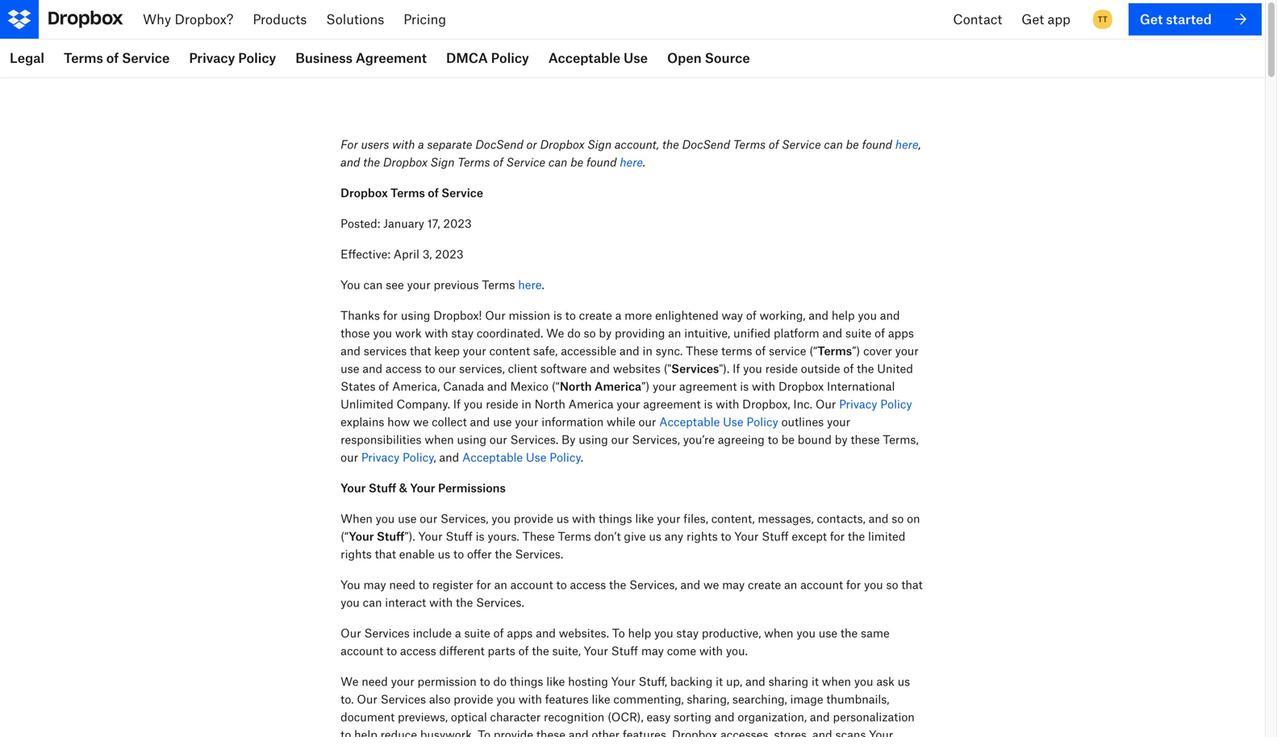 Task type: locate. For each thing, give the bounding box(es) containing it.
reside down mexico
[[486, 397, 518, 411]]

0 vertical spatial these
[[851, 433, 880, 447]]

2 you from the top
[[341, 578, 360, 592]]

1 vertical spatial use
[[723, 415, 744, 429]]

a
[[418, 138, 424, 151], [615, 309, 622, 322], [455, 627, 461, 640]]

0 horizontal spatial create
[[579, 309, 612, 322]]

include
[[413, 627, 452, 640]]

you down terms
[[743, 362, 762, 376]]

those
[[341, 326, 370, 340]]

policy down united
[[881, 397, 912, 411]]

when inside our services include a suite of apps and websites. to help you stay productive, when you use the same account to access different parts of the suite, your stuff may come with you.
[[764, 627, 794, 640]]

1 horizontal spatial account
[[511, 578, 553, 592]]

suite up the cover
[[846, 326, 872, 340]]

access inside ") cover your use and access to our services, client software and websites ("
[[386, 362, 422, 376]]

also
[[429, 693, 451, 706]]

us left any
[[649, 530, 662, 543]]

1 you from the top
[[341, 278, 360, 292]]

0 vertical spatial use
[[624, 50, 648, 66]]

0 horizontal spatial we
[[413, 415, 429, 429]]

our right inc.
[[816, 397, 836, 411]]

so inside you may need to register for an account to access the services, and we may create an account for you so that you can interact with the services.
[[886, 578, 899, 592]]

your down content,
[[735, 530, 759, 543]]

policy for privacy policy
[[238, 50, 276, 66]]

dropbox up posted:
[[341, 186, 388, 200]]

you inside "). if you reside outside of the united states of america, canada and mexico ("
[[743, 362, 762, 376]]

when
[[425, 433, 454, 447], [764, 627, 794, 640], [822, 675, 851, 689]]

limited
[[868, 530, 906, 543]]

get app button
[[1012, 0, 1080, 39]]

policy for dmca policy
[[491, 50, 529, 66]]

1 horizontal spatial when
[[764, 627, 794, 640]]

services, inside you may need to register for an account to access the services, and we may create an account for you so that you can interact with the services.
[[629, 578, 678, 592]]

why dropbox?
[[143, 11, 234, 27]]

0 vertical spatial here link
[[896, 138, 919, 151]]

terms inside , and the dropbox sign terms of service can be found
[[458, 155, 490, 169]]

2 horizontal spatial use
[[723, 415, 744, 429]]

access
[[386, 362, 422, 376], [570, 578, 606, 592], [400, 644, 436, 658]]

0 vertical spatial apps
[[888, 326, 914, 340]]

apps
[[888, 326, 914, 340], [507, 627, 533, 640]]

a for of
[[455, 627, 461, 640]]

0 horizontal spatial if
[[453, 397, 461, 411]]

") down websites
[[642, 380, 650, 393]]

1 horizontal spatial if
[[733, 362, 740, 376]]

with down the ").
[[716, 397, 739, 411]]

our down your stuff & your permissions
[[420, 512, 437, 526]]

so left the on
[[892, 512, 904, 526]]

we up productive,
[[704, 578, 719, 592]]

need up document
[[362, 675, 388, 689]]

our up document
[[357, 693, 378, 706]]

america down websites
[[595, 380, 642, 393]]

your inside ") cover your use and access to our services, client software and websites ("
[[895, 344, 919, 358]]

north down mexico
[[535, 397, 566, 411]]

(ocr),
[[608, 711, 644, 724]]

1 docsend from the left
[[475, 138, 524, 151]]

1 horizontal spatial acceptable
[[548, 50, 621, 66]]

2 vertical spatial privacy policy link
[[361, 451, 434, 464]]

to up interact
[[419, 578, 429, 592]]

us right the 'ask'
[[898, 675, 910, 689]]

suite up the different at the left of the page
[[464, 627, 490, 640]]

to inside outlines your responsibilities when using our services. by using our services, you're agreeing to be bound by these terms, our
[[768, 433, 779, 447]]

we up to.
[[341, 675, 359, 689]]

apps up the cover
[[888, 326, 914, 340]]

help inside we need your permission to do things like hosting your stuff, backing it up, and sharing it when you ask us to. our services also provide you with features like commenting, sharing, searching, image thumbnails, document previews, optical character recognition (ocr), easy sorting and organization, and personalization to help reduce busywork. to provide these and other features, dropbox accesses, stores, and scans y
[[354, 728, 377, 738]]

1 horizontal spatial privacy
[[361, 451, 400, 464]]

1 vertical spatial so
[[892, 512, 904, 526]]

things up character
[[510, 675, 543, 689]]

("
[[664, 362, 672, 376]]

0 horizontal spatial a
[[418, 138, 424, 151]]

(" inside "). if you reside outside of the united states of america, canada and mexico ("
[[552, 380, 560, 393]]

services up previews,
[[381, 693, 426, 706]]

can inside , and the dropbox sign terms of service can be found
[[549, 155, 568, 169]]

1 horizontal spatial reside
[[765, 362, 798, 376]]

and up the limited
[[869, 512, 889, 526]]

1 horizontal spatial .
[[581, 451, 583, 464]]

things up don't
[[599, 512, 632, 526]]

docsend
[[475, 138, 524, 151], [682, 138, 730, 151]]

stuff
[[369, 481, 396, 495], [377, 530, 404, 543], [446, 530, 473, 543], [762, 530, 789, 543], [611, 644, 638, 658]]

with
[[392, 138, 415, 151], [425, 326, 448, 340], [752, 380, 776, 393], [716, 397, 739, 411], [572, 512, 596, 526], [429, 596, 453, 610], [700, 644, 723, 658], [519, 693, 542, 706]]

dmca
[[446, 50, 488, 66]]

you inside you may need to register for an account to access the services, and we may create an account for you so that you can interact with the services.
[[341, 578, 360, 592]]

and down recognition
[[569, 728, 589, 738]]

0 horizontal spatial an
[[494, 578, 507, 592]]

1 vertical spatial these
[[523, 530, 555, 543]]

1 horizontal spatial create
[[748, 578, 781, 592]]

0 vertical spatial ("
[[810, 344, 818, 358]]

our up to.
[[341, 627, 361, 640]]

our services include a suite of apps and websites. to help you stay productive, when you use the same account to access different parts of the suite, your stuff may come with you.
[[341, 627, 890, 658]]

0 vertical spatial found
[[862, 138, 892, 151]]

your inside we need your permission to do things like hosting your stuff, backing it up, and sharing it when you ask us to. our services also provide you with features like commenting, sharing, searching, image thumbnails, document previews, optical character recognition (ocr), easy sorting and organization, and personalization to help reduce busywork. to provide these and other features, dropbox accesses, stores, and scans y
[[611, 675, 636, 689]]

an
[[668, 326, 681, 340], [494, 578, 507, 592], [784, 578, 797, 592]]

may up productive,
[[722, 578, 745, 592]]

us
[[557, 512, 569, 526], [649, 530, 662, 543], [438, 548, 450, 561], [898, 675, 910, 689]]

0 vertical spatial rights
[[687, 530, 718, 543]]

by inside thanks for using dropbox! our mission is to create a more enlightened way of working, and help you and those you work with stay coordinated. we do so by providing an intuitive, unified platform and suite of apps and services that keep your content safe, accessible and in sync. these terms of service ("
[[599, 326, 612, 340]]

services inside our services include a suite of apps and websites. to help you stay productive, when you use the same account to access different parts of the suite, your stuff may come with you.
[[364, 627, 410, 640]]

2023 for posted: january 17, 2023
[[443, 217, 472, 230]]

help inside our services include a suite of apps and websites. to help you stay productive, when you use the same account to access different parts of the suite, your stuff may come with you.
[[628, 627, 651, 640]]

1 vertical spatial apps
[[507, 627, 533, 640]]

be inside , and the dropbox sign terms of service can be found
[[571, 155, 584, 169]]

may left come on the right of page
[[641, 644, 664, 658]]

separate
[[427, 138, 472, 151]]

0 vertical spatial in
[[643, 344, 653, 358]]

0 vertical spatial a
[[418, 138, 424, 151]]

your inside outlines your responsibilities when using our services. by using our services, you're agreeing to be bound by these terms, our
[[827, 415, 851, 429]]

services. inside outlines your responsibilities when using our services. by using our services, you're agreeing to be bound by these terms, our
[[510, 433, 559, 447]]

account
[[511, 578, 553, 592], [801, 578, 843, 592], [341, 644, 383, 658]]

(" inside thanks for using dropbox! our mission is to create a more enlightened way of working, and help you and those you work with stay coordinated. we do so by providing an intuitive, unified platform and suite of apps and services that keep your content safe, accessible and in sync. these terms of service ("
[[810, 344, 818, 358]]

here link for .
[[518, 278, 542, 292]]

you inside ") your agreement is with dropbox international unlimited company. if you reside in north america your agreement is with dropbox, inc. our
[[464, 397, 483, 411]]

0 horizontal spatial be
[[571, 155, 584, 169]]

service inside , and the dropbox sign terms of service can be found
[[506, 155, 546, 169]]

and up north america
[[590, 362, 610, 376]]

you for you may need to register for an account to access the services, and we may create an account for you so that you can interact with the services.
[[341, 578, 360, 592]]

you may need to register for an account to access the services, and we may create an account for you so that you can interact with the services.
[[341, 578, 923, 610]]

provide
[[514, 512, 553, 526], [454, 693, 493, 706], [494, 728, 533, 738]]

is
[[553, 309, 562, 322], [740, 380, 749, 393], [704, 397, 713, 411], [476, 530, 485, 543]]

the right account, at the top of the page
[[662, 138, 679, 151]]

2 vertical spatial services
[[381, 693, 426, 706]]

client
[[508, 362, 537, 376]]

0 vertical spatial help
[[832, 309, 855, 322]]

dropbox right or
[[540, 138, 585, 151]]

our inside ") cover your use and access to our services, client software and websites ("
[[439, 362, 456, 376]]

2 horizontal spatial here
[[896, 138, 919, 151]]

you up the yours.
[[492, 512, 511, 526]]

privacy down responsibilities
[[361, 451, 400, 464]]

0 horizontal spatial to
[[478, 728, 491, 738]]

to down interact
[[386, 644, 397, 658]]

stay
[[451, 326, 474, 340], [677, 627, 699, 640]]

2 vertical spatial services.
[[476, 596, 524, 610]]

the down 'register'
[[456, 596, 473, 610]]

to.
[[341, 693, 354, 706]]

stuff left &
[[369, 481, 396, 495]]

april
[[394, 247, 420, 261]]

0 horizontal spatial we
[[341, 675, 359, 689]]

our down keep
[[439, 362, 456, 376]]

1 vertical spatial sign
[[431, 155, 455, 169]]

to inside ") cover your use and access to our services, client software and websites ("
[[425, 362, 435, 376]]

app
[[1048, 11, 1071, 27]]

the inside , and the dropbox sign terms of service can be found
[[363, 155, 380, 169]]

to up the "accessible"
[[565, 309, 576, 322]]

1 horizontal spatial these
[[851, 433, 880, 447]]

2 horizontal spatial when
[[822, 675, 851, 689]]

") for cover
[[852, 344, 860, 358]]

using up work
[[401, 309, 430, 322]]

") for your
[[642, 380, 650, 393]]

america inside ") your agreement is with dropbox international unlimited company. if you reside in north america your agreement is with dropbox, inc. our
[[569, 397, 614, 411]]

our inside ") your agreement is with dropbox international unlimited company. if you reside in north america your agreement is with dropbox, inc. our
[[816, 397, 836, 411]]

policy up your stuff & your permissions
[[403, 451, 434, 464]]

1 horizontal spatial docsend
[[682, 138, 730, 151]]

1 horizontal spatial sign
[[588, 138, 612, 151]]

help inside thanks for using dropbox! our mission is to create a more enlightened way of working, and help you and those you work with stay coordinated. we do so by providing an intuitive, unified platform and suite of apps and services that keep your content safe, accessible and in sync. these terms of service ("
[[832, 309, 855, 322]]

0 horizontal spatial when
[[425, 433, 454, 447]]

if down canada
[[453, 397, 461, 411]]

to left offer
[[453, 548, 464, 561]]

so
[[584, 326, 596, 340], [892, 512, 904, 526], [886, 578, 899, 592]]

agreement
[[679, 380, 737, 393], [643, 397, 701, 411]]

. for here
[[542, 278, 545, 292]]

2 horizontal spatial that
[[902, 578, 923, 592]]

get
[[1140, 11, 1163, 27], [1022, 11, 1044, 27]]

0 vertical spatial privacy policy link
[[179, 39, 286, 77]]

need
[[389, 578, 416, 592], [362, 675, 388, 689]]

services, down permissions
[[441, 512, 489, 526]]

your inside thanks for using dropbox! our mission is to create a more enlightened way of working, and help you and those you work with stay coordinated. we do so by providing an intuitive, unified platform and suite of apps and services that keep your content safe, accessible and in sync. these terms of service ("
[[463, 344, 486, 358]]

2 horizontal spatial using
[[579, 433, 608, 447]]

with inside when you use our services, you provide us with things like your files, content, messages, contacts, and so on ("
[[572, 512, 596, 526]]

these inside outlines your responsibilities when using our services. by using our services, you're agreeing to be bound by these terms, our
[[851, 433, 880, 447]]

1 horizontal spatial it
[[812, 675, 819, 689]]

the down users
[[363, 155, 380, 169]]

1 horizontal spatial found
[[862, 138, 892, 151]]

sharing
[[769, 675, 809, 689]]

your down when
[[349, 530, 374, 543]]

0 vertical spatial suite
[[846, 326, 872, 340]]

services. down the yours.
[[515, 548, 563, 561]]

and left the scans
[[812, 728, 832, 738]]

1 horizontal spatial privacy policy link
[[361, 451, 434, 464]]

2 vertical spatial use
[[526, 451, 547, 464]]

service
[[769, 344, 806, 358]]

1 vertical spatial acceptable
[[659, 415, 720, 429]]

docsend left or
[[475, 138, 524, 151]]

2 horizontal spatial like
[[635, 512, 654, 526]]

with inside we need your permission to do things like hosting your stuff, backing it up, and sharing it when you ask us to. our services also provide you with features like commenting, sharing, searching, image thumbnails, document previews, optical character recognition (ocr), easy sorting and organization, and personalization to help reduce busywork. to provide these and other features, dropbox accesses, stores, and scans y
[[519, 693, 542, 706]]

privacy inside privacy policy explains how we collect and use your information while our acceptable use policy
[[839, 397, 878, 411]]

1 horizontal spatial things
[[599, 512, 632, 526]]

") inside ") your agreement is with dropbox international unlimited company. if you reside in north america your agreement is with dropbox, inc. our
[[642, 380, 650, 393]]

0 vertical spatial so
[[584, 326, 596, 340]]

you up thanks
[[341, 278, 360, 292]]

that down your stuff
[[375, 548, 396, 561]]

use down mexico
[[493, 415, 512, 429]]

0 horizontal spatial do
[[493, 675, 507, 689]]

terms of service link
[[54, 39, 179, 77]]

open
[[667, 50, 702, 66]]

here
[[896, 138, 919, 151], [620, 155, 643, 169], [518, 278, 542, 292]]

when up thumbnails,
[[822, 675, 851, 689]]

effective:
[[341, 247, 391, 261]]

2 horizontal spatial privacy
[[839, 397, 878, 411]]

access up america,
[[386, 362, 422, 376]]

privacy
[[189, 50, 235, 66], [839, 397, 878, 411], [361, 451, 400, 464]]

parts
[[488, 644, 515, 658]]

0 horizontal spatial get
[[1022, 11, 1044, 27]]

2 horizontal spatial may
[[722, 578, 745, 592]]

") your agreement is with dropbox international unlimited company. if you reside in north america your agreement is with dropbox, inc. our
[[341, 380, 895, 411]]

0 vertical spatial these
[[686, 344, 718, 358]]

sign left account, at the top of the page
[[588, 138, 612, 151]]

1 horizontal spatial ,
[[919, 138, 921, 151]]

found
[[862, 138, 892, 151], [587, 155, 617, 169]]

&
[[399, 481, 407, 495]]

same
[[861, 627, 890, 640]]

0 vertical spatial by
[[599, 326, 612, 340]]

with left the "you."
[[700, 644, 723, 658]]

0 horizontal spatial apps
[[507, 627, 533, 640]]

use
[[341, 362, 359, 376], [493, 415, 512, 429], [398, 512, 417, 526], [819, 627, 838, 640]]

0 horizontal spatial help
[[354, 728, 377, 738]]

our right while
[[639, 415, 656, 429]]

pricing link
[[394, 0, 456, 39]]

0 vertical spatial acceptable
[[548, 50, 621, 66]]

personalization
[[833, 711, 915, 724]]

help down you may need to register for an account to access the services, and we may create an account for you so that you can interact with the services.
[[628, 627, 651, 640]]

apps up the parts
[[507, 627, 533, 640]]

and inside , and the dropbox sign terms of service can be found
[[341, 155, 360, 169]]

with down 'register'
[[429, 596, 453, 610]]

0 vertical spatial acceptable use policy link
[[659, 415, 779, 429]]

sign inside , and the dropbox sign terms of service can be found
[[431, 155, 455, 169]]

work
[[395, 326, 422, 340]]

2 vertical spatial a
[[455, 627, 461, 640]]

explains
[[341, 415, 384, 429]]

1 vertical spatial do
[[493, 675, 507, 689]]

0 vertical spatial do
[[567, 326, 581, 340]]

1 horizontal spatial get
[[1140, 11, 1163, 27]]

and inside our services include a suite of apps and websites. to help you stay productive, when you use the same account to access different parts of the suite, your stuff may come with you.
[[536, 627, 556, 640]]

policy
[[238, 50, 276, 66], [491, 50, 529, 66], [881, 397, 912, 411], [747, 415, 779, 429], [403, 451, 434, 464], [550, 451, 581, 464]]

1 horizontal spatial stay
[[677, 627, 699, 640]]

north down software
[[560, 380, 592, 393]]

you
[[858, 309, 877, 322], [373, 326, 392, 340], [743, 362, 762, 376], [464, 397, 483, 411], [376, 512, 395, 526], [492, 512, 511, 526], [864, 578, 883, 592], [341, 596, 360, 610], [654, 627, 673, 640], [797, 627, 816, 640], [854, 675, 874, 689], [496, 693, 516, 706]]

provide inside when you use our services, you provide us with things like your files, content, messages, contacts, and so on ("
[[514, 512, 553, 526]]

provide up optical
[[454, 693, 493, 706]]

2 vertical spatial ("
[[341, 530, 349, 543]]

. for policy
[[581, 451, 583, 464]]

1 horizontal spatial be
[[782, 433, 795, 447]]

acceptable use policy link up you're
[[659, 415, 779, 429]]

your up united
[[895, 344, 919, 358]]

provide down character
[[494, 728, 533, 738]]

suite,
[[552, 644, 581, 658]]

when inside we need your permission to do things like hosting your stuff, backing it up, and sharing it when you ask us to. our services also provide you with features like commenting, sharing, searching, image thumbnails, document previews, optical character recognition (ocr), easy sorting and organization, and personalization to help reduce busywork. to provide these and other features, dropbox accesses, stores, and scans y
[[822, 675, 851, 689]]

2 horizontal spatial a
[[615, 309, 622, 322]]

so down the limited
[[886, 578, 899, 592]]

do inside thanks for using dropbox! our mission is to create a more enlightened way of working, and help you and those you work with stay coordinated. we do so by providing an intuitive, unified platform and suite of apps and services that keep your content safe, accessible and in sync. these terms of service ("
[[567, 326, 581, 340]]

these inside '"). your stuff is yours. these terms don't give us any rights to your stuff except for the limited rights that enable us to offer the services.'
[[523, 530, 555, 543]]

or
[[527, 138, 537, 151]]

3,
[[423, 247, 432, 261]]

get for get started
[[1140, 11, 1163, 27]]

1 horizontal spatial that
[[410, 344, 431, 358]]

america
[[595, 380, 642, 393], [569, 397, 614, 411]]

and inside you may need to register for an account to access the services, and we may create an account for you so that you can interact with the services.
[[681, 578, 701, 592]]

responsibilities
[[341, 433, 422, 447]]

0 horizontal spatial sign
[[431, 155, 455, 169]]

in down mexico
[[522, 397, 532, 411]]

1 vertical spatial here
[[620, 155, 643, 169]]

0 vertical spatial services,
[[632, 433, 680, 447]]

do
[[567, 326, 581, 340], [493, 675, 507, 689]]

the left the same
[[841, 627, 858, 640]]

reside down service
[[765, 362, 798, 376]]

dmca policy link
[[437, 39, 539, 77]]

things
[[599, 512, 632, 526], [510, 675, 543, 689]]

our inside our services include a suite of apps and websites. to help you stay productive, when you use the same account to access different parts of the suite, your stuff may come with you.
[[341, 627, 361, 640]]

by up the "accessible"
[[599, 326, 612, 340]]

do up the "accessible"
[[567, 326, 581, 340]]

create up productive,
[[748, 578, 781, 592]]

2 vertical spatial help
[[354, 728, 377, 738]]

it left the up,
[[716, 675, 723, 689]]

safe,
[[533, 344, 558, 358]]

1 vertical spatial by
[[835, 433, 848, 447]]

privacy for privacy policy explains how we collect and use your information while our acceptable use policy
[[839, 397, 878, 411]]

agreement
[[356, 50, 427, 66]]

enlightened
[[655, 309, 719, 322]]

services, down '"). your stuff is yours. these terms don't give us any rights to your stuff except for the limited rights that enable us to offer the services.'
[[629, 578, 678, 592]]

1 vertical spatial suite
[[464, 627, 490, 640]]

0 vertical spatial like
[[635, 512, 654, 526]]

0 vertical spatial create
[[579, 309, 612, 322]]

websites
[[613, 362, 661, 376]]

features,
[[623, 728, 669, 738]]

an down except
[[784, 578, 797, 592]]

in inside ") your agreement is with dropbox international unlimited company. if you reside in north america your agreement is with dropbox, inc. our
[[522, 397, 532, 411]]

1 horizontal spatial these
[[686, 344, 718, 358]]

files,
[[684, 512, 708, 526]]

products
[[253, 11, 307, 27]]

2023
[[443, 217, 472, 230], [435, 247, 464, 261]]

policy right dmca
[[491, 50, 529, 66]]

0 horizontal spatial stay
[[451, 326, 474, 340]]

reside inside ") your agreement is with dropbox international unlimited company. if you reside in north america your agreement is with dropbox, inc. our
[[486, 397, 518, 411]]

so inside thanks for using dropbox! our mission is to create a more enlightened way of working, and help you and those you work with stay coordinated. we do so by providing an intuitive, unified platform and suite of apps and services that keep your content safe, accessible and in sync. these terms of service ("
[[584, 326, 596, 340]]

1 horizontal spatial ")
[[852, 344, 860, 358]]

stay inside our services include a suite of apps and websites. to help you stay productive, when you use the same account to access different parts of the suite, your stuff may come with you.
[[677, 627, 699, 640]]

your down mexico
[[515, 415, 539, 429]]

use left open
[[624, 50, 648, 66]]

our inside privacy policy explains how we collect and use your information while our acceptable use policy
[[639, 415, 656, 429]]

use up agreeing
[[723, 415, 744, 429]]

1 it from the left
[[716, 675, 723, 689]]

service
[[122, 50, 170, 66], [782, 138, 821, 151], [506, 155, 546, 169], [442, 186, 483, 200]]

2 vertical spatial that
[[902, 578, 923, 592]]

your
[[341, 481, 366, 495], [410, 481, 435, 495], [349, 530, 374, 543], [418, 530, 443, 543], [735, 530, 759, 543], [584, 644, 608, 658], [611, 675, 636, 689]]

privacy policy , and acceptable use policy .
[[361, 451, 583, 464]]

our inside thanks for using dropbox! our mission is to create a more enlightened way of working, and help you and those you work with stay coordinated. we do so by providing an intuitive, unified platform and suite of apps and services that keep your content safe, accessible and in sync. these terms of service ("
[[485, 309, 506, 322]]

with up dropbox,
[[752, 380, 776, 393]]

get inside popup button
[[1022, 11, 1044, 27]]

0 vertical spatial agreement
[[679, 380, 737, 393]]

your inside we need your permission to do things like hosting your stuff, backing it up, and sharing it when you ask us to. our services also provide you with features like commenting, sharing, searching, image thumbnails, document previews, optical character recognition (ocr), easy sorting and organization, and personalization to help reduce busywork. to provide these and other features, dropbox accesses, stores, and scans y
[[391, 675, 415, 689]]

sorting
[[674, 711, 712, 724]]

dropbox up inc.
[[779, 380, 824, 393]]

like down hosting
[[592, 693, 611, 706]]

things inside when you use our services, you provide us with things like your files, content, messages, contacts, and so on ("
[[599, 512, 632, 526]]

0 horizontal spatial privacy
[[189, 50, 235, 66]]

0 vertical spatial services
[[672, 362, 719, 376]]

open source link
[[658, 39, 760, 77]]

1 horizontal spatial help
[[628, 627, 651, 640]]

stay inside thanks for using dropbox! our mission is to create a more enlightened way of working, and help you and those you work with stay coordinated. we do so by providing an intuitive, unified platform and suite of apps and services that keep your content safe, accessible and in sync. these terms of service ("
[[451, 326, 474, 340]]

by inside outlines your responsibilities when using our services. by using our services, you're agreeing to be bound by these terms, our
[[835, 433, 848, 447]]

reduce
[[381, 728, 417, 738]]

2 docsend from the left
[[682, 138, 730, 151]]

found inside , and the dropbox sign terms of service can be found
[[587, 155, 617, 169]]

dropbox terms of service
[[341, 186, 483, 200]]

1 vertical spatial found
[[587, 155, 617, 169]]

(" inside when you use our services, you provide us with things like your files, content, messages, contacts, and so on ("
[[341, 530, 349, 543]]

1 vertical spatial reside
[[486, 397, 518, 411]]

in inside thanks for using dropbox! our mission is to create a more enlightened way of working, and help you and those you work with stay coordinated. we do so by providing an intuitive, unified platform and suite of apps and services that keep your content safe, accessible and in sync. these terms of service ("
[[643, 344, 653, 358]]

use inside our services include a suite of apps and websites. to help you stay productive, when you use the same account to access different parts of the suite, your stuff may come with you.
[[819, 627, 838, 640]]

get started link
[[1129, 3, 1262, 36]]

0 horizontal spatial may
[[364, 578, 386, 592]]

create
[[579, 309, 612, 322], [748, 578, 781, 592]]

1 vertical spatial to
[[478, 728, 491, 738]]

privacy for privacy policy
[[189, 50, 235, 66]]

yours.
[[488, 530, 519, 543]]

productive,
[[702, 627, 761, 640]]

a up the different at the left of the page
[[455, 627, 461, 640]]

any
[[665, 530, 684, 543]]

services, inside when you use our services, you provide us with things like your files, content, messages, contacts, and so on ("
[[441, 512, 489, 526]]



Task type: describe. For each thing, give the bounding box(es) containing it.
stores,
[[774, 728, 809, 738]]

if inside "). if you reside outside of the united states of america, canada and mexico ("
[[733, 362, 740, 376]]

canada
[[443, 380, 484, 393]]

other
[[592, 728, 620, 738]]

content,
[[711, 512, 755, 526]]

stuff up enable
[[377, 530, 404, 543]]

register
[[432, 578, 473, 592]]

17,
[[427, 217, 440, 230]]

2 horizontal spatial .
[[643, 155, 646, 169]]

policy down dropbox,
[[747, 415, 779, 429]]

scans
[[836, 728, 866, 738]]

source
[[705, 50, 750, 66]]

suite inside thanks for using dropbox! our mission is to create a more enlightened way of working, and help you and those you work with stay coordinated. we do so by providing an intuitive, unified platform and suite of apps and services that keep your content safe, accessible and in sync. these terms of service ("
[[846, 326, 872, 340]]

content
[[489, 344, 530, 358]]

thanks
[[341, 309, 380, 322]]

january
[[383, 217, 424, 230]]

"). if you reside outside of the united states of america, canada and mexico ("
[[341, 362, 913, 393]]

that inside '"). your stuff is yours. these terms don't give us any rights to your stuff except for the limited rights that enable us to offer the services.'
[[375, 548, 396, 561]]

here .
[[620, 155, 646, 169]]

acceptable inside privacy policy explains how we collect and use your information while our acceptable use policy
[[659, 415, 720, 429]]

like inside when you use our services, you provide us with things like your files, content, messages, contacts, and so on ("
[[635, 512, 654, 526]]

1 vertical spatial here link
[[620, 155, 643, 169]]

accessible
[[561, 344, 617, 358]]

is inside '"). your stuff is yours. these terms don't give us any rights to your stuff except for the limited rights that enable us to offer the services.'
[[476, 530, 485, 543]]

services
[[364, 344, 407, 358]]

stuff down messages,
[[762, 530, 789, 543]]

can inside you may need to register for an account to access the services, and we may create an account for you so that you can interact with the services.
[[363, 596, 382, 610]]

optical
[[451, 711, 487, 724]]

so inside when you use our services, you provide us with things like your files, content, messages, contacts, and so on ("
[[892, 512, 904, 526]]

policy for privacy policy , and acceptable use policy .
[[403, 451, 434, 464]]

inc.
[[794, 397, 813, 411]]

using inside thanks for using dropbox! our mission is to create a more enlightened way of working, and help you and those you work with stay coordinated. we do so by providing an intuitive, unified platform and suite of apps and services that keep your content safe, accessible and in sync. these terms of service ("
[[401, 309, 430, 322]]

solutions button
[[317, 0, 394, 39]]

if inside ") your agreement is with dropbox international unlimited company. if you reside in north america your agreement is with dropbox, inc. our
[[453, 397, 461, 411]]

use inside when you use our services, you provide us with things like your files, content, messages, contacts, and so on ("
[[398, 512, 417, 526]]

0 horizontal spatial rights
[[341, 548, 372, 561]]

dmca policy
[[446, 50, 529, 66]]

your right see in the top of the page
[[407, 278, 431, 292]]

tt button
[[1090, 6, 1116, 32]]

thanks for using dropbox! our mission is to create a more enlightened way of working, and help you and those you work with stay coordinated. we do so by providing an intuitive, unified platform and suite of apps and services that keep your content safe, accessible and in sync. these terms of service ("
[[341, 309, 914, 358]]

on
[[907, 512, 920, 526]]

reside inside "). if you reside outside of the united states of america, canada and mexico ("
[[765, 362, 798, 376]]

0 horizontal spatial privacy policy link
[[179, 39, 286, 77]]

accesses,
[[721, 728, 771, 738]]

2 horizontal spatial an
[[784, 578, 797, 592]]

access inside you may need to register for an account to access the services, and we may create an account for you so that you can interact with the services.
[[570, 578, 606, 592]]

north inside ") your agreement is with dropbox international unlimited company. if you reside in north america your agreement is with dropbox, inc. our
[[535, 397, 566, 411]]

a for docsend
[[418, 138, 424, 151]]

permissions
[[438, 481, 506, 495]]

contact
[[953, 11, 1002, 27]]

you up services
[[373, 326, 392, 340]]

keep
[[434, 344, 460, 358]]

account,
[[615, 138, 659, 151]]

when you use our services, you provide us with things like your files, content, messages, contacts, and so on ("
[[341, 512, 920, 543]]

2 vertical spatial like
[[592, 693, 611, 706]]

you.
[[726, 644, 748, 658]]

and down the image
[[810, 711, 830, 724]]

privacy for privacy policy , and acceptable use policy .
[[361, 451, 400, 464]]

and down the sharing,
[[715, 711, 735, 724]]

of inside , and the dropbox sign terms of service can be found
[[493, 155, 503, 169]]

we inside thanks for using dropbox! our mission is to create a more enlightened way of working, and help you and those you work with stay coordinated. we do so by providing an intuitive, unified platform and suite of apps and services that keep your content safe, accessible and in sync. these terms of service ("
[[546, 326, 564, 340]]

and right platform
[[823, 326, 843, 340]]

busywork.
[[420, 728, 475, 738]]

our inside when you use our services, you provide us with things like your files, content, messages, contacts, and so on ("
[[420, 512, 437, 526]]

you up come on the right of page
[[654, 627, 673, 640]]

software
[[541, 362, 587, 376]]

0 vertical spatial america
[[595, 380, 642, 393]]

2023 for effective: april 3, 2023
[[435, 247, 464, 261]]

"). your stuff is yours. these terms don't give us any rights to your stuff except for the limited rights that enable us to offer the services.
[[341, 530, 906, 561]]

messages,
[[758, 512, 814, 526]]

stuff inside our services include a suite of apps and websites. to help you stay productive, when you use the same account to access different parts of the suite, your stuff may come with you.
[[611, 644, 638, 658]]

, inside , and the dropbox sign terms of service can be found
[[919, 138, 921, 151]]

1 horizontal spatial rights
[[687, 530, 718, 543]]

providing
[[615, 326, 665, 340]]

enable
[[399, 548, 435, 561]]

your inside when you use our services, you provide us with things like your files, content, messages, contacts, and so on ("
[[657, 512, 681, 526]]

you up thumbnails,
[[854, 675, 874, 689]]

for down offer
[[476, 578, 491, 592]]

mission
[[509, 309, 550, 322]]

account inside our services include a suite of apps and websites. to help you stay productive, when you use the same account to access different parts of the suite, your stuff may come with you.
[[341, 644, 383, 658]]

and up the cover
[[880, 309, 900, 322]]

and up the 'searching,'
[[746, 675, 766, 689]]

2 horizontal spatial be
[[846, 138, 859, 151]]

you up the cover
[[858, 309, 877, 322]]

for inside '"). your stuff is yours. these terms don't give us any rights to your stuff except for the limited rights that enable us to offer the services.'
[[830, 530, 845, 543]]

apps inside our services include a suite of apps and websites. to help you stay productive, when you use the same account to access different parts of the suite, your stuff may come with you.
[[507, 627, 533, 640]]

acceptable use
[[548, 50, 648, 66]]

a inside thanks for using dropbox! our mission is to create a more enlightened way of working, and help you and those you work with stay coordinated. we do so by providing an intuitive, unified platform and suite of apps and services that keep your content safe, accessible and in sync. these terms of service ("
[[615, 309, 622, 322]]

we inside privacy policy explains how we collect and use your information while our acceptable use policy
[[413, 415, 429, 429]]

and down services
[[363, 362, 383, 376]]

dropbox inside ") your agreement is with dropbox international unlimited company. if you reside in north america your agreement is with dropbox, inc. our
[[779, 380, 824, 393]]

the down contacts,
[[848, 530, 865, 543]]

suite inside our services include a suite of apps and websites. to help you stay productive, when you use the same account to access different parts of the suite, your stuff may come with you.
[[464, 627, 490, 640]]

and up platform
[[809, 309, 829, 322]]

and down those
[[341, 344, 361, 358]]

0 vertical spatial sign
[[588, 138, 612, 151]]

access inside our services include a suite of apps and websites. to help you stay productive, when you use the same account to access different parts of the suite, your stuff may come with you.
[[400, 644, 436, 658]]

1 horizontal spatial acceptable use policy link
[[659, 415, 779, 429]]

while
[[607, 415, 636, 429]]

unified
[[734, 326, 771, 340]]

products button
[[243, 0, 317, 39]]

features
[[545, 693, 589, 706]]

we inside you may need to register for an account to access the services, and we may create an account for you so that you can interact with the services.
[[704, 578, 719, 592]]

to down the parts
[[480, 675, 490, 689]]

unlimited
[[341, 397, 394, 411]]

posted:
[[341, 217, 380, 230]]

use inside privacy policy explains how we collect and use your information while our acceptable use policy
[[493, 415, 512, 429]]

business
[[296, 50, 353, 66]]

that inside you may need to register for an account to access the services, and we may create an account for you so that you can interact with the services.
[[902, 578, 923, 592]]

platform
[[774, 326, 820, 340]]

things inside we need your permission to do things like hosting your stuff, backing it up, and sharing it when you ask us to. our services also provide you with features like commenting, sharing, searching, image thumbnails, document previews, optical character recognition (ocr), easy sorting and organization, and personalization to help reduce busywork. to provide these and other features, dropbox accesses, stores, and scans y
[[510, 675, 543, 689]]

") cover your use and access to our services, client software and websites ("
[[341, 344, 919, 376]]

our inside we need your permission to do things like hosting your stuff, backing it up, and sharing it when you ask us to. our services also provide you with features like commenting, sharing, searching, image thumbnails, document previews, optical character recognition (ocr), easy sorting and organization, and personalization to help reduce busywork. to provide these and other features, dropbox accesses, stores, and scans y
[[357, 693, 378, 706]]

acceptable use link
[[539, 39, 658, 77]]

except
[[792, 530, 827, 543]]

to inside thanks for using dropbox! our mission is to create a more enlightened way of working, and help you and those you work with stay coordinated. we do so by providing an intuitive, unified platform and suite of apps and services that keep your content safe, accessible and in sync. these terms of service ("
[[565, 309, 576, 322]]

1 vertical spatial like
[[546, 675, 565, 689]]

1 horizontal spatial use
[[624, 50, 648, 66]]

and down collect
[[439, 451, 459, 464]]

more
[[625, 309, 652, 322]]

services, inside outlines your responsibilities when using our services. by using our services, you're agreeing to be bound by these terms, our
[[632, 433, 680, 447]]

users
[[361, 138, 389, 151]]

we need your permission to do things like hosting your stuff, backing it up, and sharing it when you ask us to. our services also provide you with features like commenting, sharing, searching, image thumbnails, document previews, optical character recognition (ocr), easy sorting and organization, and personalization to help reduce busywork. to provide these and other features, dropbox accesses, stores, and scans y
[[341, 675, 915, 738]]

intuitive,
[[684, 326, 730, 340]]

america,
[[392, 380, 440, 393]]

to down document
[[341, 728, 351, 738]]

contacts,
[[817, 512, 866, 526]]

dropbox inside we need your permission to do things like hosting your stuff, backing it up, and sharing it when you ask us to. our services also provide you with features like commenting, sharing, searching, image thumbnails, document previews, optical character recognition (ocr), easy sorting and organization, and personalization to help reduce busywork. to provide these and other features, dropbox accesses, stores, and scans y
[[672, 728, 718, 738]]

our down responsibilities
[[341, 451, 358, 464]]

2 it from the left
[[812, 675, 819, 689]]

an inside thanks for using dropbox! our mission is to create a more enlightened way of working, and help you and those you work with stay coordinated. we do so by providing an intuitive, unified platform and suite of apps and services that keep your content safe, accessible and in sync. these terms of service ("
[[668, 326, 681, 340]]

with inside thanks for using dropbox! our mission is to create a more enlightened way of working, and help you and those you work with stay coordinated. we do so by providing an intuitive, unified platform and suite of apps and services that keep your content safe, accessible and in sync. these terms of service ("
[[425, 326, 448, 340]]

legal link
[[0, 39, 54, 77]]

services. inside you may need to register for an account to access the services, and we may create an account for you so that you can interact with the services.
[[476, 596, 524, 610]]

information
[[542, 415, 604, 429]]

come
[[667, 644, 696, 658]]

and up websites
[[620, 344, 640, 358]]

need inside you may need to register for an account to access the services, and we may create an account for you so that you can interact with the services.
[[389, 578, 416, 592]]

when inside outlines your responsibilities when using our services. by using our services, you're agreeing to be bound by these terms, our
[[425, 433, 454, 447]]

us inside when you use our services, you provide us with things like your files, content, messages, contacts, and so on ("
[[557, 512, 569, 526]]

why
[[143, 11, 171, 27]]

use inside privacy policy explains how we collect and use your information while our acceptable use policy
[[723, 415, 744, 429]]

here link for , and the dropbox sign terms of service can be found
[[896, 138, 919, 151]]

you up character
[[496, 693, 516, 706]]

2 vertical spatial acceptable
[[462, 451, 523, 464]]

you left interact
[[341, 596, 360, 610]]

1 vertical spatial provide
[[454, 693, 493, 706]]

business agreement link
[[286, 39, 437, 77]]

to inside our services include a suite of apps and websites. to help you stay productive, when you use the same account to access different parts of the suite, your stuff may come with you.
[[612, 627, 625, 640]]

and inside privacy policy explains how we collect and use your information while our acceptable use policy
[[470, 415, 490, 429]]

to inside our services include a suite of apps and websites. to help you stay productive, when you use the same account to access different parts of the suite, your stuff may come with you.
[[386, 644, 397, 658]]

by
[[562, 433, 576, 447]]

image
[[790, 693, 824, 706]]

apps inside thanks for using dropbox! our mission is to create a more enlightened way of working, and help you and those you work with stay coordinated. we do so by providing an intuitive, unified platform and suite of apps and services that keep your content safe, accessible and in sync. these terms of service ("
[[888, 326, 914, 340]]

the inside "). if you reside outside of the united states of america, canada and mexico ("
[[857, 362, 874, 376]]

ask
[[877, 675, 895, 689]]

do inside we need your permission to do things like hosting your stuff, backing it up, and sharing it when you ask us to. our services also provide you with features like commenting, sharing, searching, image thumbnails, document previews, optical character recognition (ocr), easy sorting and organization, and personalization to help reduce busywork. to provide these and other features, dropbox accesses, stores, and scans y
[[493, 675, 507, 689]]

business agreement
[[296, 50, 427, 66]]

north america
[[560, 380, 642, 393]]

dropbox,
[[742, 397, 790, 411]]

sync.
[[656, 344, 683, 358]]

legal
[[10, 50, 44, 66]]

easy
[[647, 711, 671, 724]]

your down the ("
[[653, 380, 676, 393]]

our down while
[[611, 433, 629, 447]]

your up when
[[341, 481, 366, 495]]

may inside our services include a suite of apps and websites. to help you stay productive, when you use the same account to access different parts of the suite, your stuff may come with you.
[[641, 644, 664, 658]]

working,
[[760, 309, 806, 322]]

your stuff & your permissions
[[341, 481, 506, 495]]

terms
[[721, 344, 752, 358]]

your up while
[[617, 397, 640, 411]]

need inside we need your permission to do things like hosting your stuff, backing it up, and sharing it when you ask us to. our services also provide you with features like commenting, sharing, searching, image thumbnails, document previews, optical character recognition (ocr), easy sorting and organization, and personalization to help reduce busywork. to provide these and other features, dropbox accesses, stores, and scans y
[[362, 675, 388, 689]]

get for get app
[[1022, 11, 1044, 27]]

1 vertical spatial acceptable use policy link
[[462, 451, 581, 464]]

1 vertical spatial ,
[[434, 451, 436, 464]]

permission
[[418, 675, 477, 689]]

1 horizontal spatial here
[[620, 155, 643, 169]]

with inside our services include a suite of apps and websites. to help you stay productive, when you use the same account to access different parts of the suite, your stuff may come with you.
[[700, 644, 723, 658]]

we inside we need your permission to do things like hosting your stuff, backing it up, and sharing it when you ask us to. our services also provide you with features like commenting, sharing, searching, image thumbnails, document previews, optical character recognition (ocr), easy sorting and organization, and personalization to help reduce busywork. to provide these and other features, dropbox accesses, stores, and scans y
[[341, 675, 359, 689]]

your stuff
[[349, 530, 404, 543]]

policy for privacy policy explains how we collect and use your information while our acceptable use policy
[[881, 397, 912, 411]]

the down the yours.
[[495, 548, 512, 561]]

these inside we need your permission to do things like hosting your stuff, backing it up, and sharing it when you ask us to. our services also provide you with features like commenting, sharing, searching, image thumbnails, document previews, optical character recognition (ocr), easy sorting and organization, and personalization to help reduce busywork. to provide these and other features, dropbox accesses, stores, and scans y
[[536, 728, 566, 738]]

your right &
[[410, 481, 435, 495]]

international
[[827, 380, 895, 393]]

you up sharing
[[797, 627, 816, 640]]

use inside ") cover your use and access to our services, client software and websites ("
[[341, 362, 359, 376]]

and inside when you use our services, you provide us with things like your files, content, messages, contacts, and so on ("
[[869, 512, 889, 526]]

2 horizontal spatial account
[[801, 578, 843, 592]]

your inside our services include a suite of apps and websites. to help you stay productive, when you use the same account to access different parts of the suite, your stuff may come with you.
[[584, 644, 608, 658]]

our up privacy policy , and acceptable use policy .
[[490, 433, 507, 447]]

us right enable
[[438, 548, 450, 561]]

you up the same
[[864, 578, 883, 592]]

dropbox!
[[433, 309, 482, 322]]

is inside thanks for using dropbox! our mission is to create a more enlightened way of working, and help you and those you work with stay coordinated. we do so by providing an intuitive, unified platform and suite of apps and services that keep your content safe, accessible and in sync. these terms of service ("
[[553, 309, 562, 322]]

is up dropbox,
[[740, 380, 749, 393]]

posted: january 17, 2023
[[341, 217, 472, 230]]

terms inside '"). your stuff is yours. these terms don't give us any rights to your stuff except for the limited rights that enable us to offer the services.'
[[558, 530, 591, 543]]

to down content,
[[721, 530, 732, 543]]

0 vertical spatial north
[[560, 380, 592, 393]]

your inside privacy policy explains how we collect and use your information while our acceptable use policy
[[515, 415, 539, 429]]

1 horizontal spatial using
[[457, 433, 487, 447]]

states
[[341, 380, 376, 393]]

for up the same
[[846, 578, 861, 592]]

started
[[1166, 11, 1212, 27]]

hosting
[[568, 675, 608, 689]]

2 horizontal spatial privacy policy link
[[839, 397, 912, 411]]

to up 'websites.'
[[556, 578, 567, 592]]

1 vertical spatial agreement
[[643, 397, 701, 411]]

up,
[[726, 675, 743, 689]]

is up you're
[[704, 397, 713, 411]]

that inside thanks for using dropbox! our mission is to create a more enlightened way of working, and help you and those you work with stay coordinated. we do so by providing an intuitive, unified platform and suite of apps and services that keep your content safe, accessible and in sync. these terms of service ("
[[410, 344, 431, 358]]

backing
[[670, 675, 713, 689]]

you up your stuff
[[376, 512, 395, 526]]

the left suite,
[[532, 644, 549, 658]]

policy down by
[[550, 451, 581, 464]]

organization,
[[738, 711, 807, 724]]

for inside thanks for using dropbox! our mission is to create a more enlightened way of working, and help you and those you work with stay coordinated. we do so by providing an intuitive, unified platform and suite of apps and services that keep your content safe, accessible and in sync. these terms of service ("
[[383, 309, 398, 322]]

outside
[[801, 362, 841, 376]]

us inside we need your permission to do things like hosting your stuff, backing it up, and sharing it when you ask us to. our services also provide you with features like commenting, sharing, searching, image thumbnails, document previews, optical character recognition (ocr), easy sorting and organization, and personalization to help reduce busywork. to provide these and other features, dropbox accesses, stores, and scans y
[[898, 675, 910, 689]]

the down '"). your stuff is yours. these terms don't give us any rights to your stuff except for the limited rights that enable us to offer the services.'
[[609, 578, 626, 592]]

0 horizontal spatial here
[[518, 278, 542, 292]]

with right users
[[392, 138, 415, 151]]

2 vertical spatial provide
[[494, 728, 533, 738]]

your right ").
[[418, 530, 443, 543]]

mexico
[[510, 380, 549, 393]]

interact
[[385, 596, 426, 610]]

you for you can see your previous terms here .
[[341, 278, 360, 292]]

outlines
[[782, 415, 824, 429]]

stuff up offer
[[446, 530, 473, 543]]

create inside thanks for using dropbox! our mission is to create a more enlightened way of working, and help you and those you work with stay coordinated. we do so by providing an intuitive, unified platform and suite of apps and services that keep your content safe, accessible and in sync. these terms of service ("
[[579, 309, 612, 322]]



Task type: vqa. For each thing, say whether or not it's contained in the screenshot.
files inside the Dialog
no



